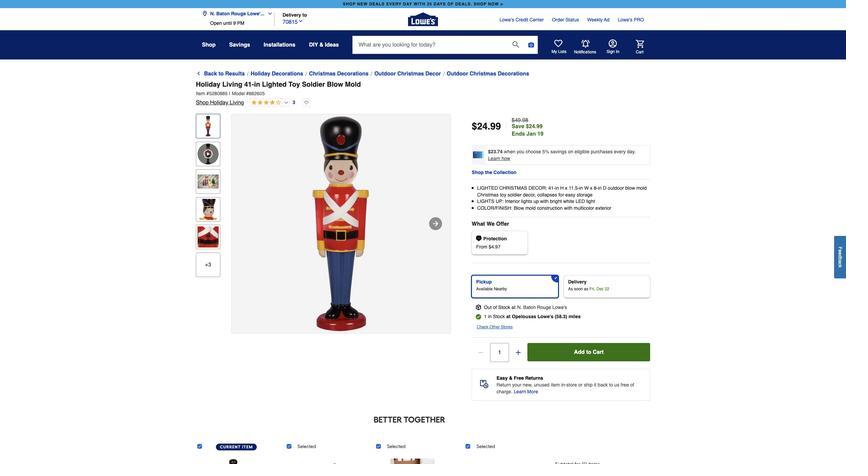 Task type: describe. For each thing, give the bounding box(es) containing it.
learn inside the $23.74 when you choose 5% savings on eligible purchases every day. learn how
[[488, 156, 501, 161]]

my lists link
[[552, 39, 567, 54]]

in inside the holiday living 41-in lighted toy soldier blow mold item # 5280885 | model # 882605
[[254, 81, 260, 88]]

holiday living  #882605 - thumbnail2 image
[[198, 171, 219, 192]]

at for n. baton rouge lowe's
[[512, 305, 516, 310]]

lighted
[[262, 81, 287, 88]]

Stepper number input field with increment and decrement buttons number field
[[490, 343, 510, 363]]

protection plan filled image
[[477, 236, 482, 241]]

collapses
[[538, 192, 558, 198]]

opelousas
[[512, 314, 537, 320]]

order status
[[552, 17, 579, 22]]

0 horizontal spatial mold
[[526, 205, 536, 211]]

41- inside the holiday living 41-in lighted toy soldier blow mold item # 5280885 | model # 882605
[[244, 81, 254, 88]]

my lists
[[552, 49, 567, 54]]

purchases
[[591, 149, 613, 154]]

to for delivery
[[303, 12, 307, 18]]

shop new deals every day with 25 days of deals. shop now >
[[343, 2, 504, 6]]

with
[[414, 2, 426, 6]]

new,
[[523, 383, 533, 388]]

1 horizontal spatial rouge
[[537, 305, 551, 310]]

every
[[386, 2, 402, 6]]

it
[[594, 383, 597, 388]]

learn how button
[[488, 155, 511, 162]]

shop the collection link
[[472, 168, 517, 177]]

bright
[[550, 199, 562, 204]]

1 shop from the left
[[343, 2, 356, 6]]

back
[[204, 71, 217, 77]]

pickup
[[477, 280, 492, 285]]

add to cart button
[[528, 343, 651, 362]]

882605
[[249, 91, 265, 96]]

return
[[497, 383, 511, 388]]

lowe's home improvement logo image
[[408, 4, 438, 34]]

lowe'...
[[247, 11, 265, 16]]

your
[[513, 383, 522, 388]]

living inside the holiday living 41-in lighted toy soldier blow mold item # 5280885 | model # 882605
[[222, 81, 243, 88]]

we
[[487, 221, 495, 227]]

collection
[[494, 170, 517, 175]]

item
[[196, 91, 205, 96]]

rouge inside button
[[231, 11, 246, 16]]

f e e d b a c k button
[[835, 236, 847, 279]]

$24.99
[[526, 124, 543, 130]]

d
[[603, 185, 607, 191]]

led
[[576, 199, 585, 204]]

| inside the holiday living 41-in lighted toy soldier blow mold item # 5280885 | model # 882605
[[229, 91, 230, 96]]

up
[[534, 199, 539, 204]]

what we offer
[[472, 221, 510, 227]]

decor:
[[529, 185, 547, 191]]

1 vertical spatial with
[[564, 205, 573, 211]]

$
[[472, 121, 477, 132]]

save
[[512, 124, 525, 130]]

2 shop from the left
[[474, 2, 487, 6]]

christmas inside 'link'
[[470, 71, 497, 77]]

lowe's home improvement notification center image
[[582, 40, 590, 48]]

my
[[552, 49, 557, 54]]

lowe's pro link
[[618, 16, 645, 23]]

now
[[488, 2, 499, 6]]

open until 9 pm
[[210, 20, 244, 26]]

outdoor for outdoor christmas decorations
[[447, 71, 468, 77]]

savings
[[551, 149, 567, 154]]

sign in
[[607, 49, 620, 54]]

until
[[223, 20, 232, 26]]

exterior
[[596, 205, 612, 211]]

lowe's inside lowe's pro link
[[618, 17, 633, 22]]

mold
[[345, 81, 361, 88]]

of inside easy & free returns return your new, unused item in-store or ship it back to us free of charge.
[[631, 383, 635, 388]]

eligible
[[575, 149, 590, 154]]

1 horizontal spatial n.
[[518, 305, 522, 310]]

blow inside the holiday living 41-in lighted toy soldier blow mold item # 5280885 | model # 882605
[[327, 81, 343, 88]]

5%
[[543, 149, 550, 154]]

easy & free returns return your new, unused item in-store or ship it back to us free of charge.
[[497, 376, 635, 395]]

delivery as soon as fri, dec 22
[[569, 280, 610, 292]]

>
[[501, 2, 504, 6]]

weekly ad link
[[588, 16, 610, 23]]

outdoor
[[608, 185, 624, 191]]

lowe's up "58.3" at the bottom of the page
[[553, 305, 567, 310]]

heart outline image
[[303, 99, 311, 107]]

lighted
[[478, 185, 498, 191]]

diy & ideas
[[309, 42, 339, 48]]

70815
[[283, 19, 298, 25]]

toy
[[500, 192, 507, 198]]

light
[[587, 199, 595, 204]]

status
[[566, 17, 579, 22]]

decorations for holiday decorations
[[272, 71, 303, 77]]

as
[[569, 287, 573, 292]]

together
[[404, 415, 445, 425]]

you
[[517, 149, 525, 154]]

ship
[[584, 383, 593, 388]]

c
[[838, 263, 844, 266]]

lowe's pro
[[618, 17, 645, 22]]

charge.
[[497, 389, 513, 395]]

stock for of
[[499, 305, 511, 310]]

savings button
[[229, 39, 250, 51]]

holiday decorations
[[251, 71, 303, 77]]

christmas inside "link"
[[309, 71, 336, 77]]

1 horizontal spatial baton
[[524, 305, 536, 310]]

2 # from the left
[[246, 91, 249, 96]]

0 vertical spatial cart
[[636, 50, 644, 54]]

1 horizontal spatial mold
[[637, 185, 647, 191]]

item number 5 2 8 0 8 8 5 and model number 8 8 2 6 0 5 element
[[196, 90, 651, 97]]

outdoor christmas decor link
[[375, 70, 441, 78]]

free
[[621, 383, 629, 388]]

shop the collection
[[472, 170, 517, 175]]

1 x from the left
[[565, 185, 568, 191]]

shop holiday living
[[196, 100, 244, 106]]

location image
[[202, 11, 208, 16]]

Search Query text field
[[353, 36, 508, 54]]

1 # from the left
[[207, 91, 209, 96]]

lights
[[522, 199, 533, 204]]

available
[[477, 287, 493, 292]]

0 vertical spatial with
[[541, 199, 549, 204]]

better together heading
[[196, 415, 623, 426]]

toy
[[289, 81, 300, 88]]

58.3
[[557, 314, 566, 320]]

lowe's inside lowe's credit center link
[[500, 17, 515, 22]]

+3
[[205, 262, 211, 268]]

camera image
[[528, 42, 535, 48]]

out
[[484, 305, 492, 310]]

0 horizontal spatial cart
[[593, 350, 604, 356]]

3
[[293, 100, 295, 105]]

& for easy
[[509, 376, 513, 381]]

deals.
[[456, 2, 473, 6]]

fri,
[[590, 287, 596, 292]]



Task type: locate. For each thing, give the bounding box(es) containing it.
1 vertical spatial living
[[230, 100, 244, 106]]

$ 24 . 99
[[472, 121, 501, 132]]

with down white
[[564, 205, 573, 211]]

sign in button
[[607, 39, 620, 54]]

in-
[[562, 383, 567, 388]]

1 horizontal spatial of
[[631, 383, 635, 388]]

0 horizontal spatial at
[[507, 314, 511, 320]]

0 horizontal spatial 41-
[[244, 81, 254, 88]]

lowe's home improvement account image
[[609, 39, 617, 48]]

cart right add
[[593, 350, 604, 356]]

christmas decorations
[[309, 71, 369, 77]]

0 horizontal spatial of
[[493, 305, 497, 310]]

check other stores button
[[477, 324, 513, 331]]

a
[[838, 261, 844, 263]]

shop for shop
[[202, 42, 216, 48]]

in left 'd'
[[598, 185, 602, 191]]

open
[[210, 20, 222, 26]]

0 vertical spatial blow
[[327, 81, 343, 88]]

shop left now
[[474, 2, 487, 6]]

+3 button
[[196, 253, 221, 277]]

0 horizontal spatial with
[[541, 199, 549, 204]]

)
[[566, 314, 568, 320]]

& right diy
[[320, 42, 324, 48]]

1
[[484, 314, 487, 320]]

0 horizontal spatial #
[[207, 91, 209, 96]]

1 horizontal spatial cart
[[636, 50, 644, 54]]

shop left the
[[472, 170, 484, 175]]

1 outdoor from the left
[[375, 71, 396, 77]]

choose
[[526, 149, 541, 154]]

selected for holiday living 2-ft x 3-ft natural irregular indoor decorative door mat image
[[387, 444, 406, 450]]

0 vertical spatial n.
[[210, 11, 215, 16]]

41- up 882605
[[244, 81, 254, 88]]

holiday up lighted
[[251, 71, 270, 77]]

0 vertical spatial learn
[[488, 156, 501, 161]]

3.7 stars image
[[250, 100, 282, 106]]

returns
[[526, 376, 544, 381]]

to up chevron down icon
[[303, 12, 307, 18]]

1 decorations from the left
[[272, 71, 303, 77]]

2 vertical spatial holiday
[[210, 100, 228, 106]]

learn down $23.74
[[488, 156, 501, 161]]

| right 99
[[505, 120, 508, 132]]

notifications
[[574, 50, 597, 54]]

1 horizontal spatial learn
[[514, 389, 526, 395]]

at up opelousas on the bottom right of page
[[512, 305, 516, 310]]

in left w
[[580, 185, 583, 191]]

outdoor inside 'link'
[[447, 71, 468, 77]]

free
[[514, 376, 524, 381]]

1 horizontal spatial decorations
[[337, 71, 369, 77]]

soldier
[[302, 81, 325, 88]]

2 horizontal spatial selected
[[477, 444, 495, 450]]

living down model at the left top of the page
[[230, 100, 244, 106]]

1 vertical spatial holiday
[[196, 81, 221, 88]]

option group containing pickup
[[469, 273, 653, 301]]

delivery for to
[[283, 12, 301, 18]]

lowe's left "pro"
[[618, 17, 633, 22]]

holiday inside the holiday living 41-in lighted toy soldier blow mold item # 5280885 | model # 882605
[[196, 81, 221, 88]]

of right out
[[493, 305, 497, 310]]

at for at
[[507, 314, 511, 320]]

of
[[493, 305, 497, 310], [631, 383, 635, 388]]

nearby
[[494, 287, 507, 292]]

rouge up pm in the left top of the page
[[231, 11, 246, 16]]

item
[[242, 445, 253, 450]]

5280885
[[209, 91, 228, 96]]

to for back
[[219, 71, 224, 77]]

delivery to
[[283, 12, 307, 18]]

baton up open until 9 pm
[[216, 11, 230, 16]]

back
[[598, 383, 608, 388]]

decorations inside "link"
[[337, 71, 369, 77]]

holiday living  #882605 - thumbnail4 image
[[198, 227, 219, 248]]

1 vertical spatial shop
[[196, 100, 209, 106]]

.
[[488, 121, 491, 132]]

1 e from the top
[[838, 250, 844, 253]]

check circle filled image
[[476, 315, 482, 320]]

day
[[403, 2, 413, 6]]

living up model at the left top of the page
[[222, 81, 243, 88]]

& left free
[[509, 376, 513, 381]]

1 vertical spatial stock
[[493, 314, 505, 320]]

to for add
[[587, 350, 592, 356]]

0 horizontal spatial learn
[[488, 156, 501, 161]]

1 vertical spatial n.
[[518, 305, 522, 310]]

1 horizontal spatial shop
[[474, 2, 487, 6]]

0 vertical spatial shop
[[202, 42, 216, 48]]

1 vertical spatial of
[[631, 383, 635, 388]]

interior
[[505, 199, 520, 204]]

rouge up 1 in stock at opelousas lowe's ( 58.3 ) miles
[[537, 305, 551, 310]]

2 outdoor from the left
[[447, 71, 468, 77]]

store
[[567, 383, 577, 388]]

1 horizontal spatial at
[[512, 305, 516, 310]]

to right back
[[219, 71, 224, 77]]

0 horizontal spatial decorations
[[272, 71, 303, 77]]

from
[[477, 244, 488, 250]]

1 vertical spatial mold
[[526, 205, 536, 211]]

None search field
[[353, 36, 539, 60]]

1 vertical spatial |
[[505, 120, 508, 132]]

n. inside n. baton rouge lowe'... button
[[210, 11, 215, 16]]

lowe's left credit
[[500, 17, 515, 22]]

k
[[838, 266, 844, 268]]

results
[[225, 71, 245, 77]]

storage
[[577, 192, 593, 198]]

stock up check other stores
[[493, 314, 505, 320]]

0 vertical spatial rouge
[[231, 11, 246, 16]]

1 vertical spatial delivery
[[569, 280, 587, 285]]

1 horizontal spatial x
[[591, 185, 593, 191]]

holiday living  #882605 - thumbnail image
[[198, 116, 219, 137]]

holiday for living
[[196, 81, 221, 88]]

& inside button
[[320, 42, 324, 48]]

1 vertical spatial &
[[509, 376, 513, 381]]

x right the "h"
[[565, 185, 568, 191]]

0 vertical spatial holiday
[[251, 71, 270, 77]]

decorations up mold
[[337, 71, 369, 77]]

e up b
[[838, 253, 844, 255]]

shop left new
[[343, 2, 356, 6]]

0 vertical spatial living
[[222, 81, 243, 88]]

holiday down back
[[196, 81, 221, 88]]

lists
[[559, 49, 567, 54]]

check
[[477, 325, 489, 330]]

selected
[[298, 444, 316, 450], [387, 444, 406, 450], [477, 444, 495, 450]]

decorations down search icon
[[498, 71, 530, 77]]

$49.98
[[512, 117, 529, 124]]

1 horizontal spatial 41-
[[549, 185, 556, 191]]

0 vertical spatial of
[[493, 305, 497, 310]]

of right free
[[631, 383, 635, 388]]

0 horizontal spatial x
[[565, 185, 568, 191]]

n. right location "image"
[[210, 11, 215, 16]]

41- up collapses
[[549, 185, 556, 191]]

holiday living 2-ft x 3-ft natural irregular indoor decorative door mat image
[[391, 456, 435, 465]]

1 horizontal spatial selected
[[387, 444, 406, 450]]

sign
[[607, 49, 615, 54]]

0 vertical spatial delivery
[[283, 12, 301, 18]]

holiday living 41-in lighted toy soldier blow mold image
[[211, 456, 256, 465]]

3 selected from the left
[[477, 444, 495, 450]]

1 horizontal spatial with
[[564, 205, 573, 211]]

selected for utilitech 15-amps 125-volt 2-outlet plug-in countdown indoor or outdoor lighting timer image
[[298, 444, 316, 450]]

0 horizontal spatial delivery
[[283, 12, 301, 18]]

with down collapses
[[541, 199, 549, 204]]

mold down lights
[[526, 205, 536, 211]]

mold
[[637, 185, 647, 191], [526, 205, 536, 211]]

baton up 1 in stock at opelousas lowe's ( 58.3 ) miles
[[524, 305, 536, 310]]

delivery up soon on the bottom right of the page
[[569, 280, 587, 285]]

0 horizontal spatial |
[[229, 91, 230, 96]]

chevron down image
[[298, 18, 303, 24]]

to inside button
[[587, 350, 592, 356]]

christmas inside lighted christmas decor: 41-in h x 11.5-in w x 8-in d outdoor blow mold christmas toy soldier decor, collapses for easy storage lights up: interior lights up with bright white led light color/finish: blow mold construction with multicolor exterior
[[478, 192, 499, 198]]

ad
[[604, 17, 610, 22]]

delivery up 70815
[[283, 12, 301, 18]]

1 horizontal spatial delivery
[[569, 280, 587, 285]]

1 vertical spatial baton
[[524, 305, 536, 310]]

credit
[[516, 17, 529, 22]]

1 horizontal spatial outdoor
[[447, 71, 468, 77]]

item
[[551, 383, 560, 388]]

arrow right image
[[432, 220, 440, 228]]

| left model at the left top of the page
[[229, 91, 230, 96]]

the
[[485, 170, 492, 175]]

0 horizontal spatial baton
[[216, 11, 230, 16]]

25
[[427, 2, 432, 6]]

lowe's left (
[[538, 314, 554, 320]]

1 horizontal spatial #
[[246, 91, 249, 96]]

miles
[[569, 314, 581, 320]]

3 decorations from the left
[[498, 71, 530, 77]]

outdoor christmas decor
[[375, 71, 441, 77]]

70815 button
[[283, 17, 303, 26]]

to inside easy & free returns return your new, unused item in-store or ship it back to us free of charge.
[[609, 383, 613, 388]]

on
[[568, 149, 574, 154]]

back to results link
[[196, 70, 245, 78]]

24
[[477, 121, 488, 132]]

other
[[490, 325, 500, 330]]

shop
[[202, 42, 216, 48], [196, 100, 209, 106], [472, 170, 484, 175]]

shop for shop the collection
[[472, 170, 484, 175]]

blow down interior
[[514, 205, 524, 211]]

stock for in
[[493, 314, 505, 320]]

41-
[[244, 81, 254, 88], [549, 185, 556, 191]]

2 x from the left
[[591, 185, 593, 191]]

1 vertical spatial 41-
[[549, 185, 556, 191]]

0 horizontal spatial n.
[[210, 11, 215, 16]]

decorations for christmas decorations
[[337, 71, 369, 77]]

plus image
[[515, 350, 522, 356]]

stock right out
[[499, 305, 511, 310]]

1 horizontal spatial &
[[509, 376, 513, 381]]

n. baton rouge lowe'...
[[210, 11, 265, 16]]

n.
[[210, 11, 215, 16], [518, 305, 522, 310]]

# right item
[[207, 91, 209, 96]]

2 selected from the left
[[387, 444, 406, 450]]

mold right "blow"
[[637, 185, 647, 191]]

shop down open
[[202, 42, 216, 48]]

in right 1
[[488, 314, 492, 320]]

pickup available nearby
[[477, 280, 507, 292]]

0 horizontal spatial blow
[[327, 81, 343, 88]]

decorations up 'toy'
[[272, 71, 303, 77]]

in left the "h"
[[556, 185, 559, 191]]

minus image
[[478, 350, 485, 356]]

shop for shop holiday living
[[196, 100, 209, 106]]

color/finish:
[[478, 205, 513, 211]]

ideas
[[325, 42, 339, 48]]

11.5-
[[569, 185, 580, 191]]

lights
[[478, 199, 495, 204]]

# right model at the left top of the page
[[246, 91, 249, 96]]

option group
[[469, 273, 653, 301]]

0 vertical spatial stock
[[499, 305, 511, 310]]

to left us
[[609, 383, 613, 388]]

diy
[[309, 42, 318, 48]]

0 vertical spatial &
[[320, 42, 324, 48]]

n. up opelousas on the bottom right of page
[[518, 305, 522, 310]]

stock
[[499, 305, 511, 310], [493, 314, 505, 320]]

holiday living 41-in lighted toy soldier blow mold item # 5280885 | model # 882605
[[196, 81, 361, 96]]

delivery for as
[[569, 280, 587, 285]]

2 vertical spatial shop
[[472, 170, 484, 175]]

outdoor for outdoor christmas decor
[[375, 71, 396, 77]]

0 vertical spatial |
[[229, 91, 230, 96]]

1 selected from the left
[[298, 444, 316, 450]]

chevron down image
[[265, 11, 273, 16]]

holiday down 5280885
[[210, 100, 228, 106]]

1 horizontal spatial |
[[505, 120, 508, 132]]

us
[[615, 383, 620, 388]]

more
[[528, 389, 539, 395]]

2 decorations from the left
[[337, 71, 369, 77]]

e up d
[[838, 250, 844, 253]]

0 vertical spatial at
[[512, 305, 516, 310]]

#
[[207, 91, 209, 96], [246, 91, 249, 96]]

0 horizontal spatial selected
[[298, 444, 316, 450]]

1 vertical spatial rouge
[[537, 305, 551, 310]]

2 horizontal spatial decorations
[[498, 71, 530, 77]]

at up stores
[[507, 314, 511, 320]]

1 vertical spatial at
[[507, 314, 511, 320]]

d
[[838, 255, 844, 258]]

& inside easy & free returns return your new, unused item in-store or ship it back to us free of charge.
[[509, 376, 513, 381]]

0 vertical spatial baton
[[216, 11, 230, 16]]

0 horizontal spatial shop
[[343, 2, 356, 6]]

2 e from the top
[[838, 253, 844, 255]]

0 vertical spatial mold
[[637, 185, 647, 191]]

cart down lowe's home improvement cart icon
[[636, 50, 644, 54]]

in up 882605
[[254, 81, 260, 88]]

add to cart
[[574, 350, 604, 356]]

0 horizontal spatial &
[[320, 42, 324, 48]]

dec
[[597, 287, 604, 292]]

holiday living  #882605 - thumbnail3 image
[[198, 199, 219, 220]]

what
[[472, 221, 485, 227]]

1 vertical spatial learn
[[514, 389, 526, 395]]

soon
[[574, 287, 583, 292]]

shop down item
[[196, 100, 209, 106]]

out of stock at n. baton rouge lowe's
[[484, 305, 567, 310]]

baton inside button
[[216, 11, 230, 16]]

chevron left image
[[196, 71, 201, 76]]

1 vertical spatial blow
[[514, 205, 524, 211]]

0 horizontal spatial rouge
[[231, 11, 246, 16]]

pm
[[237, 20, 244, 26]]

0 vertical spatial 41-
[[244, 81, 254, 88]]

learn down your
[[514, 389, 526, 395]]

w
[[585, 185, 589, 191]]

outdoor christmas decorations
[[447, 71, 530, 77]]

current
[[220, 445, 241, 450]]

utilitech 15-amps 125-volt 2-outlet plug-in countdown indoor or outdoor lighting timer image
[[301, 456, 345, 465]]

delivery inside delivery as soon as fri, dec 22
[[569, 280, 587, 285]]

holiday living  #882605 image
[[232, 114, 451, 333]]

lowe's home improvement cart image
[[636, 40, 645, 48]]

pickup image
[[476, 305, 482, 310]]

shop new deals every day with 25 days of deals. shop now > link
[[342, 0, 505, 8]]

b
[[838, 258, 844, 261]]

1 horizontal spatial blow
[[514, 205, 524, 211]]

to right add
[[587, 350, 592, 356]]

x left 8-
[[591, 185, 593, 191]]

8-
[[594, 185, 598, 191]]

current item
[[220, 445, 253, 450]]

search image
[[513, 41, 520, 48]]

blow down 'christmas decorations' "link"
[[327, 81, 343, 88]]

lowe's home improvement lists image
[[555, 39, 563, 48]]

shop inside 'link'
[[472, 170, 484, 175]]

easy
[[497, 376, 508, 381]]

$23.74
[[488, 149, 503, 154]]

in
[[254, 81, 260, 88], [556, 185, 559, 191], [580, 185, 583, 191], [598, 185, 602, 191], [488, 314, 492, 320]]

0 horizontal spatial outdoor
[[375, 71, 396, 77]]

holiday inside 'link'
[[251, 71, 270, 77]]

order
[[552, 17, 565, 22]]

holiday for decorations
[[251, 71, 270, 77]]

& for diy
[[320, 42, 324, 48]]

1 vertical spatial cart
[[593, 350, 604, 356]]

41- inside lighted christmas decor: 41-in h x 11.5-in w x 8-in d outdoor blow mold christmas toy soldier decor, collapses for easy storage lights up: interior lights up with bright white led light color/finish: blow mold construction with multicolor exterior
[[549, 185, 556, 191]]

blow inside lighted christmas decor: 41-in h x 11.5-in w x 8-in d outdoor blow mold christmas toy soldier decor, collapses for easy storage lights up: interior lights up with bright white led light color/finish: blow mold construction with multicolor exterior
[[514, 205, 524, 211]]



Task type: vqa. For each thing, say whether or not it's contained in the screenshot.
299 list item's the to
no



